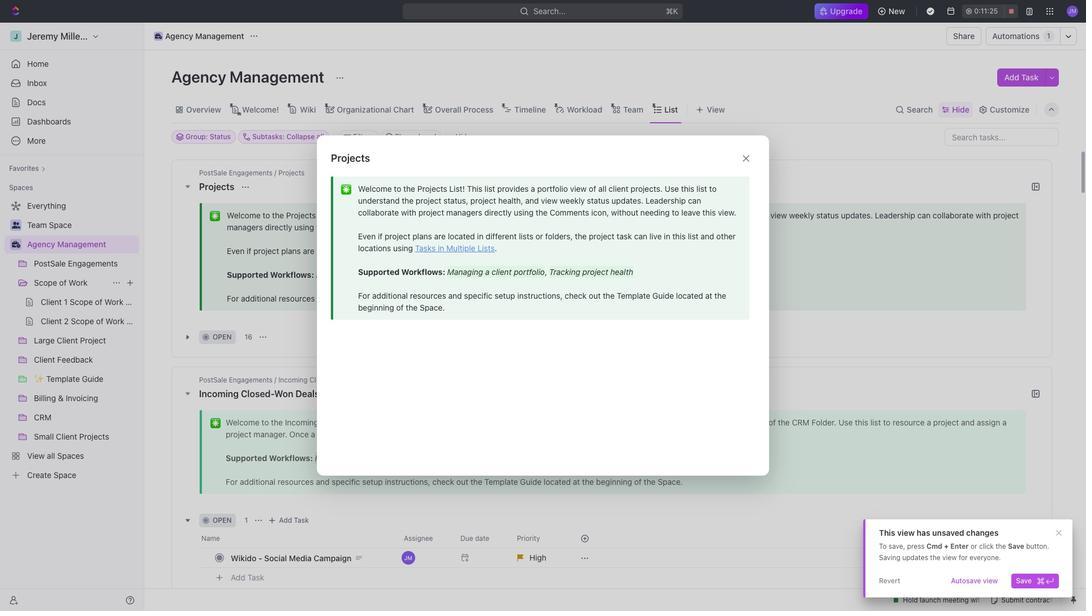 Task type: vqa. For each thing, say whether or not it's contained in the screenshot.
List link
yes



Task type: locate. For each thing, give the bounding box(es) containing it.
client
[[609, 184, 629, 194], [492, 267, 512, 277]]

plans
[[413, 232, 432, 241]]

without
[[612, 208, 639, 217]]

0 vertical spatial hide
[[953, 104, 970, 114]]

hide
[[953, 104, 970, 114], [456, 132, 471, 141]]

1 vertical spatial located
[[677, 291, 704, 301]]

changes
[[967, 528, 999, 538]]

or
[[536, 232, 544, 241], [971, 542, 978, 551]]

workflows:
[[402, 267, 446, 277]]

save down the button.
[[1017, 577, 1033, 585]]

0 horizontal spatial this
[[467, 184, 483, 194]]

0 vertical spatial portfolio
[[538, 184, 568, 194]]

1 horizontal spatial add task
[[279, 516, 309, 525]]

0:11:25
[[975, 7, 999, 15]]

0 horizontal spatial can
[[635, 232, 648, 241]]

2 horizontal spatial and
[[701, 232, 715, 241]]

1 vertical spatial this
[[880, 528, 896, 538]]

1 horizontal spatial client
[[609, 184, 629, 194]]

2 horizontal spatial add task
[[1005, 72, 1039, 82]]

icon,
[[592, 208, 609, 217]]

add task button
[[998, 68, 1046, 87], [266, 514, 314, 528], [226, 571, 269, 585]]

1 horizontal spatial hide
[[953, 104, 970, 114]]

view down everyone. on the bottom right of the page
[[984, 577, 999, 585]]

0 horizontal spatial business time image
[[12, 241, 20, 248]]

this up the to
[[880, 528, 896, 538]]

leadership
[[646, 196, 686, 205]]

in right live
[[664, 232, 671, 241]]

0 vertical spatial agency management link
[[151, 29, 247, 43]]

0 horizontal spatial in
[[438, 243, 445, 253]]

hide inside dropdown button
[[953, 104, 970, 114]]

save left the button.
[[1009, 542, 1025, 551]]

0 horizontal spatial add
[[231, 573, 246, 582]]

1 vertical spatial of
[[59, 278, 67, 288]]

of
[[589, 184, 597, 194], [59, 278, 67, 288], [397, 303, 404, 312]]

2 open from the top
[[213, 516, 232, 525]]

resources
[[410, 291, 446, 301]]

1 horizontal spatial and
[[526, 196, 539, 205]]

the inside even if project plans are located in different lists or folders, the project task can live in this list and other locations using
[[575, 232, 587, 241]]

add task up customize
[[1005, 72, 1039, 82]]

revert
[[880, 577, 901, 585]]

using left tasks
[[394, 243, 413, 253]]

managing
[[448, 267, 483, 277]]

project
[[416, 196, 442, 205], [471, 196, 496, 205], [419, 208, 444, 217], [385, 232, 411, 241], [589, 232, 615, 241], [583, 267, 609, 277]]

2 horizontal spatial in
[[664, 232, 671, 241]]

0 vertical spatial or
[[536, 232, 544, 241]]

a right managing
[[486, 267, 490, 277]]

using inside even if project plans are located in different lists or folders, the project task can live in this list and other locations using
[[394, 243, 413, 253]]

are
[[434, 232, 446, 241]]

with
[[401, 208, 417, 217]]

home link
[[5, 55, 139, 73]]

add task for the bottom add task button
[[231, 573, 264, 582]]

0 horizontal spatial a
[[486, 267, 490, 277]]

add task up the wikido - social media campaign
[[279, 516, 309, 525]]

0:11:25 button
[[963, 5, 1019, 18]]

docs link
[[5, 93, 139, 112]]

2 vertical spatial agency
[[27, 239, 55, 249]]

list up leave
[[697, 184, 708, 194]]

1 right 'automations'
[[1048, 32, 1051, 40]]

business time image inside sidebar navigation
[[12, 241, 20, 248]]

add task button up customize
[[998, 68, 1046, 87]]

and left specific
[[449, 291, 462, 301]]

add task
[[1005, 72, 1039, 82], [279, 516, 309, 525], [231, 573, 264, 582]]

add
[[1005, 72, 1020, 82], [279, 516, 292, 525], [231, 573, 246, 582]]

to up understand
[[394, 184, 402, 194]]

0 vertical spatial located
[[448, 232, 475, 241]]

this right list!
[[467, 184, 483, 194]]

1 vertical spatial add
[[279, 516, 292, 525]]

1 vertical spatial and
[[701, 232, 715, 241]]

new button
[[873, 2, 913, 20]]

or left click
[[971, 542, 978, 551]]

docs
[[27, 97, 46, 107]]

1 vertical spatial agency
[[172, 67, 226, 86]]

hide inside button
[[456, 132, 471, 141]]

add task down 'wikido'
[[231, 573, 264, 582]]

hide down overall process link
[[456, 132, 471, 141]]

this left view.
[[703, 208, 716, 217]]

a right provides
[[531, 184, 536, 194]]

add task button down 'wikido'
[[226, 571, 269, 585]]

0 vertical spatial add
[[1005, 72, 1020, 82]]

0 vertical spatial open
[[213, 333, 232, 341]]

1 horizontal spatial located
[[677, 291, 704, 301]]

add down 'wikido'
[[231, 573, 246, 582]]

located left at on the top right
[[677, 291, 704, 301]]

save
[[1009, 542, 1025, 551], [1017, 577, 1033, 585]]

and inside welcome to the projects list! this list provides a portfolio view of all client projects. use this list to understand the project status, project health, and view weekly status updates. leadership can collaborate with project managers directly using the comments icon, without needing to leave this view.
[[526, 196, 539, 205]]

portfolio up instructions,
[[514, 267, 545, 277]]

this
[[467, 184, 483, 194], [880, 528, 896, 538]]

0 horizontal spatial using
[[394, 243, 413, 253]]

1 horizontal spatial a
[[531, 184, 536, 194]]

2 horizontal spatial of
[[589, 184, 597, 194]]

1 vertical spatial open
[[213, 516, 232, 525]]

1 horizontal spatial can
[[689, 196, 702, 205]]

1 vertical spatial business time image
[[12, 241, 20, 248]]

located up the multiple
[[448, 232, 475, 241]]

for
[[358, 291, 370, 301]]

or right lists
[[536, 232, 544, 241]]

live
[[650, 232, 662, 241]]

in down are at the left
[[438, 243, 445, 253]]

timeline
[[515, 104, 546, 114]]

0 horizontal spatial or
[[536, 232, 544, 241]]

1 horizontal spatial agency management link
[[151, 29, 247, 43]]

client up 'updates.'
[[609, 184, 629, 194]]

add task for topmost add task button
[[1005, 72, 1039, 82]]

portfolio up weekly
[[538, 184, 568, 194]]

1
[[1048, 32, 1051, 40], [245, 516, 248, 525]]

portfolio inside welcome to the projects list! this list provides a portfolio view of all client projects. use this list to understand the project status, project health, and view weekly status updates. leadership can collaborate with project managers directly using the comments icon, without needing to leave this view.
[[538, 184, 568, 194]]

agency
[[165, 31, 193, 41], [172, 67, 226, 86], [27, 239, 55, 249]]

2 vertical spatial add
[[231, 573, 246, 582]]

2 vertical spatial of
[[397, 303, 404, 312]]

add up customize
[[1005, 72, 1020, 82]]

1 horizontal spatial using
[[514, 208, 534, 217]]

1 vertical spatial save
[[1017, 577, 1033, 585]]

template
[[617, 291, 651, 301]]

0 horizontal spatial add task
[[231, 573, 264, 582]]

and right health,
[[526, 196, 539, 205]]

view inside button
[[984, 577, 999, 585]]

view
[[571, 184, 587, 194], [541, 196, 558, 205], [898, 528, 915, 538], [943, 554, 958, 562], [984, 577, 999, 585]]

automations
[[993, 31, 1040, 41]]

-
[[259, 553, 262, 563]]

0 vertical spatial using
[[514, 208, 534, 217]]

client up setup
[[492, 267, 512, 277]]

weekly
[[560, 196, 585, 205]]

to left leave
[[672, 208, 680, 217]]

of left work
[[59, 278, 67, 288]]

2 vertical spatial agency management
[[27, 239, 106, 249]]

projects dialog
[[317, 135, 770, 476]]

2 vertical spatial this
[[673, 232, 686, 241]]

list down leave
[[688, 232, 699, 241]]

or inside this view has unsaved changes to save, press cmd + enter or click the save button. saving updates the view for everyone.
[[971, 542, 978, 551]]

save inside this view has unsaved changes to save, press cmd + enter or click the save button. saving updates the view for everyone.
[[1009, 542, 1025, 551]]

overall process
[[435, 104, 494, 114]]

0 vertical spatial task
[[1022, 72, 1039, 82]]

click
[[980, 542, 995, 551]]

add up the wikido - social media campaign
[[279, 516, 292, 525]]

a inside welcome to the projects list! this list provides a portfolio view of all client projects. use this list to understand the project status, project health, and view weekly status updates. leadership can collaborate with project managers directly using the comments icon, without needing to leave this view.
[[531, 184, 536, 194]]

hide right search
[[953, 104, 970, 114]]

1 vertical spatial using
[[394, 243, 413, 253]]

1 vertical spatial hide
[[456, 132, 471, 141]]

tree
[[5, 197, 139, 485]]

tree containing agency management
[[5, 197, 139, 485]]

search...
[[534, 6, 566, 16]]

of down additional
[[397, 303, 404, 312]]

0 horizontal spatial agency management link
[[27, 235, 137, 254]]

0 vertical spatial client
[[609, 184, 629, 194]]

0 vertical spatial this
[[467, 184, 483, 194]]

add task button up the wikido - social media campaign
[[266, 514, 314, 528]]

open left 16
[[213, 333, 232, 341]]

status
[[587, 196, 610, 205]]

using
[[514, 208, 534, 217], [394, 243, 413, 253]]

can inside welcome to the projects list! this list provides a portfolio view of all client projects. use this list to understand the project status, project health, and view weekly status updates. leadership can collaborate with project managers directly using the comments icon, without needing to leave this view.
[[689, 196, 702, 205]]

.
[[495, 243, 497, 253]]

press
[[908, 542, 925, 551]]

0 vertical spatial management
[[195, 31, 244, 41]]

1 horizontal spatial task
[[294, 516, 309, 525]]

0 horizontal spatial to
[[394, 184, 402, 194]]

updates
[[903, 554, 929, 562]]

,
[[545, 267, 547, 277]]

0 horizontal spatial hide
[[456, 132, 471, 141]]

2 horizontal spatial task
[[1022, 72, 1039, 82]]

0 vertical spatial save
[[1009, 542, 1025, 551]]

space.
[[420, 303, 445, 312]]

1 horizontal spatial of
[[397, 303, 404, 312]]

0 vertical spatial 1
[[1048, 32, 1051, 40]]

in up "lists"
[[477, 232, 484, 241]]

2 horizontal spatial add
[[1005, 72, 1020, 82]]

managers
[[447, 208, 483, 217]]

1 horizontal spatial or
[[971, 542, 978, 551]]

tasks in multiple lists .
[[415, 243, 497, 253]]

this right use
[[682, 184, 695, 194]]

Search tasks... text field
[[946, 129, 1059, 145]]

using down health,
[[514, 208, 534, 217]]

overview
[[186, 104, 221, 114]]

team link
[[621, 102, 644, 117]]

list inside even if project plans are located in different lists or folders, the project task can live in this list and other locations using
[[688, 232, 699, 241]]

hide button
[[939, 102, 974, 117]]

hide button
[[451, 130, 476, 144]]

open up 'wikido'
[[213, 516, 232, 525]]

1 vertical spatial agency management link
[[27, 235, 137, 254]]

0 horizontal spatial projects
[[199, 182, 237, 192]]

16
[[245, 333, 252, 341]]

1 vertical spatial or
[[971, 542, 978, 551]]

1 horizontal spatial in
[[477, 232, 484, 241]]

agency management link
[[151, 29, 247, 43], [27, 235, 137, 254]]

can up leave
[[689, 196, 702, 205]]

1 vertical spatial a
[[486, 267, 490, 277]]

1 open from the top
[[213, 333, 232, 341]]

0 vertical spatial add task button
[[998, 68, 1046, 87]]

campaign
[[314, 553, 352, 563]]

enter
[[951, 542, 969, 551]]

1 vertical spatial can
[[635, 232, 648, 241]]

located
[[448, 232, 475, 241], [677, 291, 704, 301]]

1 horizontal spatial projects
[[331, 152, 370, 164]]

organizational chart link
[[335, 102, 414, 117]]

task up media
[[294, 516, 309, 525]]

list
[[665, 104, 678, 114]]

0 vertical spatial can
[[689, 196, 702, 205]]

project left task
[[589, 232, 615, 241]]

lists
[[519, 232, 534, 241]]

and left other
[[701, 232, 715, 241]]

wiki
[[300, 104, 316, 114]]

of left all
[[589, 184, 597, 194]]

0 vertical spatial and
[[526, 196, 539, 205]]

this right live
[[673, 232, 686, 241]]

can left live
[[635, 232, 648, 241]]

leave
[[682, 208, 701, 217]]

button.
[[1027, 542, 1050, 551]]

to right use
[[710, 184, 717, 194]]

add for the bottom add task button
[[231, 573, 246, 582]]

0 horizontal spatial and
[[449, 291, 462, 301]]

0 horizontal spatial of
[[59, 278, 67, 288]]

beginning
[[358, 303, 394, 312]]

2 vertical spatial management
[[57, 239, 106, 249]]

1 horizontal spatial business time image
[[155, 33, 162, 39]]

1 vertical spatial client
[[492, 267, 512, 277]]

a
[[531, 184, 536, 194], [486, 267, 490, 277]]

this inside even if project plans are located in different lists or folders, the project task can live in this list and other locations using
[[673, 232, 686, 241]]

0 vertical spatial of
[[589, 184, 597, 194]]

2 vertical spatial and
[[449, 291, 462, 301]]

1 up 'wikido'
[[245, 516, 248, 525]]

0 horizontal spatial task
[[248, 573, 264, 582]]

0 vertical spatial add task
[[1005, 72, 1039, 82]]

1 horizontal spatial this
[[880, 528, 896, 538]]

2 vertical spatial task
[[248, 573, 264, 582]]

scope of work
[[34, 278, 88, 288]]

upgrade link
[[815, 3, 869, 19]]

task down -
[[248, 573, 264, 582]]

1 vertical spatial add task
[[279, 516, 309, 525]]

task up customize
[[1022, 72, 1039, 82]]

favorites
[[9, 164, 39, 173]]

home
[[27, 59, 49, 68]]

business time image
[[155, 33, 162, 39], [12, 241, 20, 248]]

client inside welcome to the projects list! this list provides a portfolio view of all client projects. use this list to understand the project status, project health, and view weekly status updates. leadership can collaborate with project managers directly using the comments icon, without needing to leave this view.
[[609, 184, 629, 194]]

2 horizontal spatial projects
[[418, 184, 448, 194]]

project up with at left
[[416, 196, 442, 205]]

0 vertical spatial a
[[531, 184, 536, 194]]

view left weekly
[[541, 196, 558, 205]]

of inside 'link'
[[59, 278, 67, 288]]

task
[[617, 232, 633, 241]]

health
[[611, 267, 634, 277]]



Task type: describe. For each thing, give the bounding box(es) containing it.
has
[[917, 528, 931, 538]]

supported
[[358, 267, 400, 277]]

view up "save,"
[[898, 528, 915, 538]]

open for 16
[[213, 333, 232, 341]]

status,
[[444, 196, 469, 205]]

if
[[378, 232, 383, 241]]

this inside this view has unsaved changes to save, press cmd + enter or click the save button. saving updates the view for everyone.
[[880, 528, 896, 538]]

open for 1
[[213, 516, 232, 525]]

2 vertical spatial add task button
[[226, 571, 269, 585]]

social
[[264, 553, 287, 563]]

list left provides
[[485, 184, 496, 194]]

customize
[[991, 104, 1030, 114]]

share
[[954, 31, 976, 41]]

or inside even if project plans are located in different lists or folders, the project task can live in this list and other locations using
[[536, 232, 544, 241]]

dashboards
[[27, 117, 71, 126]]

1 horizontal spatial add
[[279, 516, 292, 525]]

setup
[[495, 291, 516, 301]]

instructions,
[[518, 291, 563, 301]]

check
[[565, 291, 587, 301]]

projects inside welcome to the projects list! this list provides a portfolio view of all client projects. use this list to understand the project status, project health, and view weekly status updates. leadership can collaborate with project managers directly using the comments icon, without needing to leave this view.
[[418, 184, 448, 194]]

comments
[[550, 208, 590, 217]]

view.
[[719, 208, 737, 217]]

project right with at left
[[419, 208, 444, 217]]

cmd
[[927, 542, 943, 551]]

tasks in multiple lists link
[[415, 243, 495, 253]]

1 vertical spatial add task button
[[266, 514, 314, 528]]

located inside for additional resources and specific setup instructions, check out the template guide located at the beginning of the space.
[[677, 291, 704, 301]]

1 vertical spatial this
[[703, 208, 716, 217]]

even
[[358, 232, 376, 241]]

project up out
[[583, 267, 609, 277]]

tasks
[[415, 243, 436, 253]]

view down +
[[943, 554, 958, 562]]

0 vertical spatial business time image
[[155, 33, 162, 39]]

task for topmost add task button
[[1022, 72, 1039, 82]]

autosave view
[[952, 577, 999, 585]]

save inside button
[[1017, 577, 1033, 585]]

incoming closed-won deals
[[199, 389, 322, 399]]

new
[[889, 6, 906, 16]]

autosave
[[952, 577, 982, 585]]

wikido
[[231, 553, 257, 563]]

incoming
[[199, 389, 239, 399]]

closed-
[[241, 389, 275, 399]]

multiple
[[447, 243, 476, 253]]

inbox
[[27, 78, 47, 88]]

needing
[[641, 208, 670, 217]]

✳️
[[341, 185, 352, 194]]

inbox link
[[5, 74, 139, 92]]

customize button
[[976, 102, 1034, 117]]

updates.
[[612, 196, 644, 205]]

locations
[[358, 243, 391, 253]]

1 vertical spatial agency management
[[172, 67, 328, 86]]

0 horizontal spatial client
[[492, 267, 512, 277]]

welcome
[[358, 184, 392, 194]]

timeline link
[[512, 102, 546, 117]]

overall process link
[[433, 102, 494, 117]]

and inside even if project plans are located in different lists or folders, the project task can live in this list and other locations using
[[701, 232, 715, 241]]

workload
[[567, 104, 603, 114]]

task for the bottom add task button
[[248, 573, 264, 582]]

1 vertical spatial task
[[294, 516, 309, 525]]

save button
[[1012, 574, 1060, 589]]

for additional resources and specific setup instructions, check out the template guide located at the beginning of the space.
[[358, 291, 729, 312]]

directly
[[485, 208, 512, 217]]

spaces
[[9, 183, 33, 192]]

media
[[289, 553, 312, 563]]

saving
[[880, 554, 901, 562]]

0 vertical spatial this
[[682, 184, 695, 194]]

this inside welcome to the projects list! this list provides a portfolio view of all client projects. use this list to understand the project status, project health, and view weekly status updates. leadership can collaborate with project managers directly using the comments icon, without needing to leave this view.
[[467, 184, 483, 194]]

at
[[706, 291, 713, 301]]

share button
[[947, 27, 982, 45]]

of inside for additional resources and specific setup instructions, check out the template guide located at the beginning of the space.
[[397, 303, 404, 312]]

upgrade
[[831, 6, 863, 16]]

out
[[589, 291, 601, 301]]

0 vertical spatial agency management
[[165, 31, 244, 41]]

0 horizontal spatial 1
[[245, 516, 248, 525]]

located inside even if project plans are located in different lists or folders, the project task can live in this list and other locations using
[[448, 232, 475, 241]]

wiki link
[[298, 102, 316, 117]]

agency management inside sidebar navigation
[[27, 239, 106, 249]]

scope of work link
[[34, 274, 108, 292]]

2 horizontal spatial to
[[710, 184, 717, 194]]

chart
[[394, 104, 414, 114]]

projects.
[[631, 184, 663, 194]]

wikido - social media campaign
[[231, 553, 352, 563]]

0 vertical spatial agency
[[165, 31, 193, 41]]

list link
[[663, 102, 678, 117]]

project up directly
[[471, 196, 496, 205]]

1 horizontal spatial to
[[672, 208, 680, 217]]

of inside welcome to the projects list! this list provides a portfolio view of all client projects. use this list to understand the project status, project health, and view weekly status updates. leadership can collaborate with project managers directly using the comments icon, without needing to leave this view.
[[589, 184, 597, 194]]

1 vertical spatial portfolio
[[514, 267, 545, 277]]

for
[[959, 554, 968, 562]]

scope
[[34, 278, 57, 288]]

unsaved
[[933, 528, 965, 538]]

organizational
[[337, 104, 392, 114]]

add for topmost add task button
[[1005, 72, 1020, 82]]

additional
[[372, 291, 408, 301]]

overall
[[435, 104, 462, 114]]

1 vertical spatial management
[[230, 67, 325, 86]]

even if project plans are located in different lists or folders, the project task can live in this list and other locations using
[[358, 232, 738, 253]]

deals
[[296, 389, 320, 399]]

overview link
[[184, 102, 221, 117]]

using inside welcome to the projects list! this list provides a portfolio view of all client projects. use this list to understand the project status, project health, and view weekly status updates. leadership can collaborate with project managers directly using the comments icon, without needing to leave this view.
[[514, 208, 534, 217]]

use
[[665, 184, 679, 194]]

view up weekly
[[571, 184, 587, 194]]

save,
[[889, 542, 906, 551]]

project right if
[[385, 232, 411, 241]]

to
[[880, 542, 887, 551]]

welcome!
[[242, 104, 279, 114]]

and inside for additional resources and specific setup instructions, check out the template guide located at the beginning of the space.
[[449, 291, 462, 301]]

1 horizontal spatial 1
[[1048, 32, 1051, 40]]

lists
[[478, 243, 495, 253]]

can inside even if project plans are located in different lists or folders, the project task can live in this list and other locations using
[[635, 232, 648, 241]]

management inside 'tree'
[[57, 239, 106, 249]]

sidebar navigation
[[0, 23, 144, 611]]

tree inside sidebar navigation
[[5, 197, 139, 485]]

folders,
[[546, 232, 573, 241]]

welcome to the projects list! this list provides a portfolio view of all client projects. use this list to understand the project status, project health, and view weekly status updates. leadership can collaborate with project managers directly using the comments icon, without needing to leave this view.
[[358, 184, 737, 217]]

agency inside sidebar navigation
[[27, 239, 55, 249]]

favorites button
[[5, 162, 50, 175]]

search
[[907, 104, 934, 114]]

provides
[[498, 184, 529, 194]]



